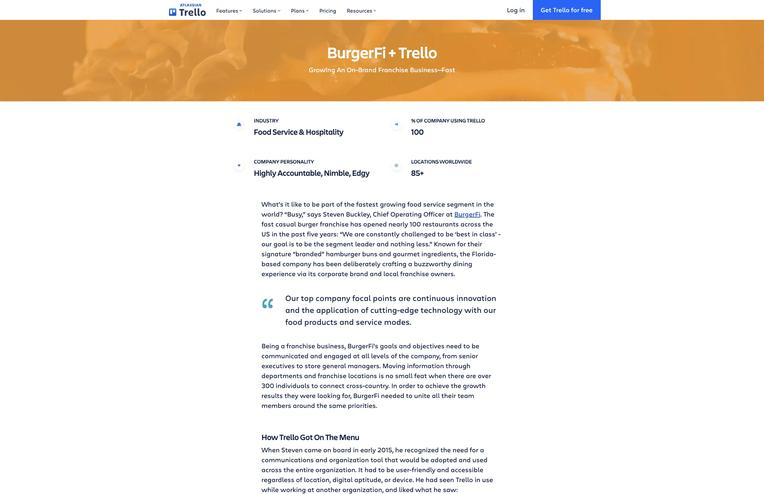Task type: vqa. For each thing, say whether or not it's contained in the screenshot.
with
yes



Task type: describe. For each thing, give the bounding box(es) containing it.
a inside . the fast casual burger franchise has opened nearly 100 restaurants across the us in the past five years: "we are constantly challenged to be 'best in class' - our goal is to be the segment leader and nothing less." known for their signature "branded" hamburger buns and gourmet ingredients, the florida- based company has been deliberately crafting a buzzworthy dining experience via its corporate brand and local franchise owners.
[[408, 259, 412, 268]]

nearly
[[388, 220, 408, 229]]

what
[[415, 485, 432, 494]]

to down past
[[296, 239, 302, 248]]

company,
[[411, 351, 441, 360]]

country.
[[365, 381, 390, 390]]

trello left got
[[279, 432, 299, 442]]

constantly
[[366, 229, 399, 238]]

to up were
[[311, 381, 318, 390]]

needed
[[381, 391, 404, 400]]

at inside being a franchise business, burgerfi's goals and objectives need to be communicated and engaged at all levels of the company, from senior executives to store general managers. moving information through departments and franchise locations is no small feat when there are over 300 individuals to connect cross-country. in order to achieve the growth results they were looking for, burgerfi needed to unite all their team members around the same priorities.
[[353, 351, 360, 360]]

its
[[308, 269, 316, 278]]

in left the use
[[475, 475, 480, 484]]

and left local at the right
[[370, 269, 382, 278]]

steven inside how trello got on the menu when steven came on board in early 2015, he recognized the need for a communications and organization tool that would be adopted and used across the entire organization. it had to be user-friendly and accessible regardless of location, digital aptitude, or device. he had seen trello in use while working at another organization, and liked what he saw:
[[281, 445, 303, 454]]

application
[[316, 304, 359, 315]]

dining
[[453, 259, 472, 268]]

locations
[[348, 371, 377, 380]]

via
[[297, 269, 307, 278]]

and up store
[[310, 351, 322, 360]]

2 horizontal spatial for
[[571, 5, 579, 14]]

goals
[[380, 341, 397, 350]]

to inside what's it like to be part of the fastest growing food service segment in the world? "busy," says steven buckley, chief operating officer at
[[304, 200, 310, 209]]

user-
[[396, 465, 412, 474]]

+
[[389, 42, 396, 63]]

in
[[391, 381, 397, 390]]

our inside our top company focal points are continuous innovation and the application of cutting-edge technology with our food products and service modes.
[[484, 304, 496, 315]]

in right log
[[519, 5, 525, 14]]

innovation
[[456, 292, 496, 303]]

burgerfi's
[[347, 341, 378, 350]]

priorities.
[[348, 401, 377, 410]]

-
[[498, 229, 501, 238]]

less."
[[416, 239, 432, 248]]

recognized
[[405, 445, 439, 454]]

need inside being a franchise business, burgerfi's goals and objectives need to be communicated and engaged at all levels of the company, from senior executives to store general managers. moving information through departments and franchise locations is no small feat when there are over 300 individuals to connect cross-country. in order to achieve the growth results they were looking for, burgerfi needed to unite all their team members around the same priorities.
[[446, 341, 462, 350]]

brand
[[358, 65, 376, 74]]

1 vertical spatial he
[[434, 485, 441, 494]]

of inside % of company using trello 100
[[416, 117, 423, 124]]

our inside . the fast casual burger franchise has opened nearly 100 restaurants across the us in the past five years: "we are constantly challenged to be 'best in class' - our goal is to be the segment leader and nothing less." known for their signature "branded" hamburger buns and gourmet ingredients, the florida- based company has been deliberately crafting a buzzworthy dining experience via its corporate brand and local franchise owners.
[[261, 239, 272, 248]]

communicated
[[261, 351, 308, 360]]

company for of
[[424, 117, 450, 124]]

trello right get in the top of the page
[[553, 5, 570, 14]]

continuous
[[413, 292, 454, 303]]

need inside how trello got on the menu when steven came on board in early 2015, he recognized the need for a communications and organization tool that would be adopted and used across the entire organization. it had to be user-friendly and accessible regardless of location, digital aptitude, or device. he had seen trello in use while working at another organization, and liked what he saw:
[[453, 445, 468, 454]]

individuals
[[276, 381, 310, 390]]

burgerfi + trello growing an on-brand franchise business—fast
[[309, 42, 455, 74]]

a inside how trello got on the menu when steven came on board in early 2015, he recognized the need for a communications and organization tool that would be adopted and used across the entire organization. it had to be user-friendly and accessible regardless of location, digital aptitude, or device. he had seen trello in use while working at another organization, and liked what he saw:
[[480, 445, 484, 454]]

highly
[[254, 168, 276, 178]]

hospitality
[[306, 127, 344, 137]]

segment inside what's it like to be part of the fastest growing food service segment in the world? "busy," says steven buckley, chief operating officer at
[[447, 200, 474, 209]]

being a franchise business, burgerfi's goals and objectives need to be communicated and engaged at all levels of the company, from senior executives to store general managers. moving information through departments and franchise locations is no small feat when there are over 300 individuals to connect cross-country. in order to achieve the growth results they were looking for, burgerfi needed to unite all their team members around the same priorities.
[[261, 341, 491, 410]]

from
[[442, 351, 457, 360]]

ingredients,
[[421, 249, 458, 258]]

business,
[[317, 341, 346, 350]]

world?
[[261, 210, 283, 219]]

be up friendly
[[421, 455, 429, 464]]

.
[[480, 210, 482, 219]]

is inside being a franchise business, burgerfi's goals and objectives need to be communicated and engaged at all levels of the company, from senior executives to store general managers. moving information through departments and franchise locations is no small feat when there are over 300 individuals to connect cross-country. in order to achieve the growth results they were looking for, burgerfi needed to unite all their team members around the same priorities.
[[379, 371, 384, 380]]

a inside being a franchise business, burgerfi's goals and objectives need to be communicated and engaged at all levels of the company, from senior executives to store general managers. moving information through departments and franchise locations is no small feat when there are over 300 individuals to connect cross-country. in order to achieve the growth results they were looking for, burgerfi needed to unite all their team members around the same priorities.
[[281, 341, 285, 350]]

service inside our top company focal points are continuous innovation and the application of cutting-edge technology with our food products and service modes.
[[356, 316, 382, 327]]

company personality highly accountable, nimble, edgy
[[254, 158, 370, 178]]

goal
[[273, 239, 287, 248]]

says
[[307, 210, 321, 219]]

brand
[[350, 269, 368, 278]]

their inside being a franchise business, burgerfi's goals and objectives need to be communicated and engaged at all levels of the company, from senior executives to store general managers. moving information through departments and franchise locations is no small feat when there are over 300 individuals to connect cross-country. in order to achieve the growth results they were looking for, burgerfi needed to unite all their team members around the same priorities.
[[441, 391, 456, 400]]

food inside what's it like to be part of the fastest growing food service segment in the world? "busy," says steven buckley, chief operating officer at
[[407, 200, 421, 209]]

% of company using trello 100
[[411, 117, 485, 137]]

in up organization
[[353, 445, 359, 454]]

small
[[395, 371, 413, 380]]

"branded"
[[293, 249, 324, 258]]

crafting
[[382, 259, 406, 268]]

are inside our top company focal points are continuous innovation and the application of cutting-edge technology with our food products and service modes.
[[398, 292, 411, 303]]

around
[[293, 401, 315, 410]]

team
[[458, 391, 474, 400]]

their inside . the fast casual burger franchise has opened nearly 100 restaurants across the us in the past five years: "we are constantly challenged to be 'best in class' - our goal is to be the segment leader and nothing less." known for their signature "branded" hamburger buns and gourmet ingredients, the florida- based company has been deliberately crafting a buzzworthy dining experience via its corporate brand and local franchise owners.
[[468, 239, 482, 248]]

information
[[407, 361, 444, 370]]

steven inside what's it like to be part of the fastest growing food service segment in the world? "busy," says steven buckley, chief operating officer at
[[323, 210, 344, 219]]

it
[[285, 200, 290, 209]]

to down order
[[406, 391, 413, 400]]

. the fast casual burger franchise has opened nearly 100 restaurants across the us in the past five years: "we are constantly challenged to be 'best in class' - our goal is to be the segment leader and nothing less." known for their signature "branded" hamburger buns and gourmet ingredients, the florida- based company has been deliberately crafting a buzzworthy dining experience via its corporate brand and local franchise owners.
[[261, 210, 501, 278]]

log
[[507, 5, 518, 14]]

worldwide
[[440, 158, 472, 165]]

through
[[446, 361, 470, 370]]

edgy
[[352, 168, 370, 178]]

to down feat
[[417, 381, 424, 390]]

of inside how trello got on the menu when steven came on board in early 2015, he recognized the need for a communications and organization tool that would be adopted and used across the entire organization. it had to be user-friendly and accessible regardless of location, digital aptitude, or device. he had seen trello in use while working at another organization, and liked what he saw:
[[296, 475, 302, 484]]

device.
[[392, 475, 414, 484]]

are inside . the fast casual burger franchise has opened nearly 100 restaurants across the us in the past five years: "we are constantly challenged to be 'best in class' - our goal is to be the segment leader and nothing less." known for their signature "branded" hamburger buns and gourmet ingredients, the florida- based company has been deliberately crafting a buzzworthy dining experience via its corporate brand and local franchise owners.
[[354, 229, 365, 238]]

results
[[261, 391, 283, 400]]

be up known
[[446, 229, 453, 238]]

another
[[316, 485, 341, 494]]

on-
[[347, 65, 358, 74]]

liked
[[399, 485, 414, 494]]

gourmet
[[393, 249, 420, 258]]

buzzworthy
[[414, 259, 451, 268]]

and down store
[[304, 371, 316, 380]]

past
[[291, 229, 305, 238]]

and down on
[[315, 455, 327, 464]]

fastest
[[356, 200, 378, 209]]

trello inside burgerfi + trello growing an on-brand franchise business—fast
[[399, 42, 437, 63]]

segment inside . the fast casual burger franchise has opened nearly 100 restaurants across the us in the past five years: "we are constantly challenged to be 'best in class' - our goal is to be the segment leader and nothing less." known for their signature "branded" hamburger buns and gourmet ingredients, the florida- based company has been deliberately crafting a buzzworthy dining experience via its corporate brand and local franchise owners.
[[326, 239, 353, 248]]

company for top
[[316, 292, 350, 303]]

1 horizontal spatial all
[[432, 391, 440, 400]]

growth
[[463, 381, 486, 390]]

seen
[[439, 475, 454, 484]]

franchise up years:
[[320, 220, 349, 229]]

edge
[[400, 304, 419, 315]]

casual
[[275, 220, 296, 229]]

0 horizontal spatial he
[[395, 445, 403, 454]]

what's
[[261, 200, 283, 209]]

be inside being a franchise business, burgerfi's goals and objectives need to be communicated and engaged at all levels of the company, from senior executives to store general managers. moving information through departments and franchise locations is no small feat when there are over 300 individuals to connect cross-country. in order to achieve the growth results they were looking for, burgerfi needed to unite all their team members around the same priorities.
[[472, 341, 479, 350]]

to left store
[[296, 361, 303, 370]]

plans
[[291, 7, 305, 14]]

and down 'or'
[[385, 485, 397, 494]]

industry
[[254, 117, 279, 124]]

resources
[[347, 7, 372, 14]]

in right us
[[272, 229, 277, 238]]

when
[[261, 445, 280, 454]]

engaged
[[324, 351, 351, 360]]

being
[[261, 341, 279, 350]]

and down application
[[339, 316, 354, 327]]

chief
[[373, 210, 389, 219]]

"busy,"
[[285, 210, 305, 219]]

in right 'best
[[472, 229, 478, 238]]

burgerfi inside being a franchise business, burgerfi's goals and objectives need to be communicated and engaged at all levels of the company, from senior executives to store general managers. moving information through departments and franchise locations is no small feat when there are over 300 individuals to connect cross-country. in order to achieve the growth results they were looking for, burgerfi needed to unite all their team members around the same priorities.
[[353, 391, 379, 400]]

of inside being a franchise business, burgerfi's goals and objectives need to be communicated and engaged at all levels of the company, from senior executives to store general managers. moving information through departments and franchise locations is no small feat when there are over 300 individuals to connect cross-country. in order to achieve the growth results they were looking for, burgerfi needed to unite all their team members around the same priorities.
[[391, 351, 397, 360]]

products
[[304, 316, 337, 327]]

executives
[[261, 361, 295, 370]]

and up the accessible
[[459, 455, 471, 464]]

at inside what's it like to be part of the fastest growing food service segment in the world? "busy," says steven buckley, chief operating officer at
[[446, 210, 453, 219]]

store
[[305, 361, 321, 370]]

of inside our top company focal points are continuous innovation and the application of cutting-edge technology with our food products and service modes.
[[361, 304, 368, 315]]

company inside . the fast casual burger franchise has opened nearly 100 restaurants across the us in the past five years: "we are constantly challenged to be 'best in class' - our goal is to be the segment leader and nothing less." known for their signature "branded" hamburger buns and gourmet ingredients, the florida- based company has been deliberately crafting a buzzworthy dining experience via its corporate brand and local franchise owners.
[[282, 259, 311, 268]]

plans button
[[286, 0, 314, 20]]

feat
[[414, 371, 427, 380]]

the inside our top company focal points are continuous innovation and the application of cutting-edge technology with our food products and service modes.
[[302, 304, 314, 315]]

and down constantly
[[377, 239, 389, 248]]

features
[[216, 7, 238, 14]]



Task type: locate. For each thing, give the bounding box(es) containing it.
for
[[571, 5, 579, 14], [457, 239, 466, 248], [470, 445, 478, 454]]

1 horizontal spatial across
[[461, 220, 481, 229]]

0 vertical spatial a
[[408, 259, 412, 268]]

had right "it" in the left bottom of the page
[[365, 465, 377, 474]]

signature
[[261, 249, 291, 258]]

same
[[329, 401, 346, 410]]

company inside % of company using trello 100
[[424, 117, 450, 124]]

1 vertical spatial service
[[356, 316, 382, 327]]

buckley,
[[346, 210, 371, 219]]

segment up burgerfi link
[[447, 200, 474, 209]]

how
[[261, 432, 278, 442]]

"we
[[340, 229, 353, 238]]

0 horizontal spatial all
[[361, 351, 369, 360]]

our down us
[[261, 239, 272, 248]]

burgerfi up priorities. on the bottom
[[353, 391, 379, 400]]

1 horizontal spatial their
[[468, 239, 482, 248]]

service down cutting- at the bottom
[[356, 316, 382, 327]]

1 horizontal spatial are
[[398, 292, 411, 303]]

0 vertical spatial he
[[395, 445, 403, 454]]

0 vertical spatial the
[[483, 210, 494, 219]]

to down restaurants
[[437, 229, 444, 238]]

100 up challenged
[[410, 220, 421, 229]]

has up its
[[313, 259, 324, 268]]

1 vertical spatial steven
[[281, 445, 303, 454]]

across up regardless
[[261, 465, 282, 474]]

are
[[354, 229, 365, 238], [398, 292, 411, 303], [466, 371, 476, 380]]

1 vertical spatial burgerfi
[[454, 210, 480, 219]]

a up communicated
[[281, 341, 285, 350]]

0 vertical spatial segment
[[447, 200, 474, 209]]

are inside being a franchise business, burgerfi's goals and objectives need to be communicated and engaged at all levels of the company, from senior executives to store general managers. moving information through departments and franchise locations is no small feat when there are over 300 individuals to connect cross-country. in order to achieve the growth results they were looking for, burgerfi needed to unite all their team members around the same priorities.
[[466, 371, 476, 380]]

restaurants
[[423, 220, 459, 229]]

buns
[[362, 249, 377, 258]]

been
[[326, 259, 341, 268]]

franchise down "buzzworthy" on the bottom right of the page
[[400, 269, 429, 278]]

log in link
[[499, 0, 533, 20]]

2 horizontal spatial a
[[480, 445, 484, 454]]

0 vertical spatial their
[[468, 239, 482, 248]]

1 vertical spatial is
[[379, 371, 384, 380]]

steven down 'part'
[[323, 210, 344, 219]]

industry food service & hospitality
[[254, 117, 344, 137]]

their up florida-
[[468, 239, 482, 248]]

it
[[358, 465, 363, 474]]

0 vertical spatial food
[[407, 200, 421, 209]]

board
[[333, 445, 351, 454]]

2 horizontal spatial are
[[466, 371, 476, 380]]

0 vertical spatial 100
[[411, 127, 424, 137]]

solutions button
[[248, 0, 286, 20]]

1 horizontal spatial our
[[484, 304, 496, 315]]

are up leader
[[354, 229, 365, 238]]

0 vertical spatial burgerfi
[[327, 42, 386, 63]]

0 vertical spatial need
[[446, 341, 462, 350]]

he
[[415, 475, 424, 484]]

modes.
[[384, 316, 411, 327]]

had right he
[[426, 475, 438, 484]]

100 down %
[[411, 127, 424, 137]]

300
[[261, 381, 274, 390]]

regardless
[[261, 475, 294, 484]]

at down the location,
[[307, 485, 314, 494]]

1 vertical spatial has
[[313, 259, 324, 268]]

burgerfi up on-
[[327, 42, 386, 63]]

is right goal
[[289, 239, 294, 248]]

our top company focal points are continuous innovation and the application of cutting-edge technology with our food products and service modes.
[[285, 292, 496, 327]]

1 vertical spatial are
[[398, 292, 411, 303]]

1 vertical spatial the
[[325, 432, 338, 442]]

florida-
[[472, 249, 496, 258]]

to up "senior"
[[463, 341, 470, 350]]

be up says
[[312, 200, 320, 209]]

0 vertical spatial has
[[350, 220, 362, 229]]

is inside . the fast casual burger franchise has opened nearly 100 restaurants across the us in the past five years: "we are constantly challenged to be 'best in class' - our goal is to be the segment leader and nothing less." known for their signature "branded" hamburger buns and gourmet ingredients, the florida- based company has been deliberately crafting a buzzworthy dining experience via its corporate brand and local franchise owners.
[[289, 239, 294, 248]]

franchise up communicated
[[286, 341, 315, 350]]

connect
[[320, 381, 345, 390]]

need up from
[[446, 341, 462, 350]]

0 horizontal spatial is
[[289, 239, 294, 248]]

on
[[323, 445, 331, 454]]

100 inside . the fast casual burger franchise has opened nearly 100 restaurants across the us in the past five years: "we are constantly challenged to be 'best in class' - our goal is to be the segment leader and nothing less." known for their signature "branded" hamburger buns and gourmet ingredients, the florida- based company has been deliberately crafting a buzzworthy dining experience via its corporate brand and local franchise owners.
[[410, 220, 421, 229]]

0 vertical spatial for
[[571, 5, 579, 14]]

leader
[[355, 239, 375, 248]]

1 horizontal spatial food
[[407, 200, 421, 209]]

0 horizontal spatial are
[[354, 229, 365, 238]]

the right on
[[325, 432, 338, 442]]

across inside how trello got on the menu when steven came on board in early 2015, he recognized the need for a communications and organization tool that would be adopted and used across the entire organization. it had to be user-friendly and accessible regardless of location, digital aptitude, or device. he had seen trello in use while working at another organization, and liked what he saw:
[[261, 465, 282, 474]]

free
[[581, 5, 593, 14]]

of up moving
[[391, 351, 397, 360]]

hamburger
[[326, 249, 360, 258]]

0 vertical spatial all
[[361, 351, 369, 360]]

cross-
[[346, 381, 365, 390]]

five
[[307, 229, 318, 238]]

at inside how trello got on the menu when steven came on board in early 2015, he recognized the need for a communications and organization tool that would be adopted and used across the entire organization. it had to be user-friendly and accessible regardless of location, digital aptitude, or device. he had seen trello in use while working at another organization, and liked what he saw:
[[307, 485, 314, 494]]

the right .
[[483, 210, 494, 219]]

and down our
[[285, 304, 300, 315]]

corporate
[[318, 269, 348, 278]]

when
[[429, 371, 446, 380]]

a up used
[[480, 445, 484, 454]]

be
[[312, 200, 320, 209], [446, 229, 453, 238], [304, 239, 312, 248], [472, 341, 479, 350], [421, 455, 429, 464], [386, 465, 394, 474]]

at up restaurants
[[446, 210, 453, 219]]

%
[[411, 117, 415, 124]]

franchise
[[378, 65, 408, 74]]

looking
[[317, 391, 340, 400]]

1 vertical spatial their
[[441, 391, 456, 400]]

burgerfi up 'best
[[454, 210, 480, 219]]

1 horizontal spatial has
[[350, 220, 362, 229]]

of
[[416, 117, 423, 124], [336, 200, 342, 209], [361, 304, 368, 315], [391, 351, 397, 360], [296, 475, 302, 484]]

0 vertical spatial are
[[354, 229, 365, 238]]

got
[[300, 432, 313, 442]]

0 vertical spatial across
[[461, 220, 481, 229]]

with
[[464, 304, 482, 315]]

0 horizontal spatial had
[[365, 465, 377, 474]]

to right like at the top of page
[[304, 200, 310, 209]]

food down our
[[285, 316, 302, 327]]

early
[[360, 445, 376, 454]]

and right goals
[[399, 341, 411, 350]]

2 vertical spatial a
[[480, 445, 484, 454]]

of right 'part'
[[336, 200, 342, 209]]

0 vertical spatial at
[[446, 210, 453, 219]]

aptitude,
[[354, 475, 383, 484]]

all up managers.
[[361, 351, 369, 360]]

points
[[373, 292, 396, 303]]

1 vertical spatial all
[[432, 391, 440, 400]]

0 horizontal spatial the
[[325, 432, 338, 442]]

1 vertical spatial food
[[285, 316, 302, 327]]

1 vertical spatial 100
[[410, 220, 421, 229]]

0 horizontal spatial at
[[307, 485, 314, 494]]

&
[[299, 127, 304, 137]]

get
[[541, 5, 551, 14]]

saw:
[[443, 485, 458, 494]]

their down achieve
[[441, 391, 456, 400]]

used
[[472, 455, 487, 464]]

on
[[314, 432, 324, 442]]

friendly
[[412, 465, 435, 474]]

a down gourmet
[[408, 259, 412, 268]]

company up application
[[316, 292, 350, 303]]

across down burgerfi link
[[461, 220, 481, 229]]

2 vertical spatial burgerfi
[[353, 391, 379, 400]]

of down focal
[[361, 304, 368, 315]]

be up the "branded"
[[304, 239, 312, 248]]

members
[[261, 401, 291, 410]]

managers.
[[348, 361, 381, 370]]

are up edge
[[398, 292, 411, 303]]

service up officer
[[423, 200, 445, 209]]

in up .
[[476, 200, 482, 209]]

2 vertical spatial company
[[316, 292, 350, 303]]

1 horizontal spatial steven
[[323, 210, 344, 219]]

1 vertical spatial segment
[[326, 239, 353, 248]]

over
[[478, 371, 491, 380]]

for down 'best
[[457, 239, 466, 248]]

1 vertical spatial across
[[261, 465, 282, 474]]

is left no
[[379, 371, 384, 380]]

like
[[291, 200, 302, 209]]

0 horizontal spatial has
[[313, 259, 324, 268]]

has down the buckley, at left top
[[350, 220, 362, 229]]

is
[[289, 239, 294, 248], [379, 371, 384, 380]]

franchise up connect
[[318, 371, 346, 380]]

85+
[[411, 168, 424, 178]]

atlassian trello image
[[169, 4, 206, 16]]

1 horizontal spatial segment
[[447, 200, 474, 209]]

get trello for free link
[[533, 0, 601, 20]]

be down "that"
[[386, 465, 394, 474]]

and down adopted
[[437, 465, 449, 474]]

1 vertical spatial for
[[457, 239, 466, 248]]

us
[[261, 229, 270, 238]]

burgerfi for burgerfi + trello growing an on-brand franchise business—fast
[[327, 42, 386, 63]]

for inside how trello got on the menu when steven came on board in early 2015, he recognized the need for a communications and organization tool that would be adopted and used across the entire organization. it had to be user-friendly and accessible regardless of location, digital aptitude, or device. he had seen trello in use while working at another organization, and liked what he saw:
[[470, 445, 478, 454]]

the inside . the fast casual burger franchise has opened nearly 100 restaurants across the us in the past five years: "we are constantly challenged to be 'best in class' - our goal is to be the segment leader and nothing less." known for their signature "branded" hamburger buns and gourmet ingredients, the florida- based company has been deliberately crafting a buzzworthy dining experience via its corporate brand and local franchise owners.
[[483, 210, 494, 219]]

0 horizontal spatial food
[[285, 316, 302, 327]]

or
[[384, 475, 391, 484]]

0 vertical spatial steven
[[323, 210, 344, 219]]

their
[[468, 239, 482, 248], [441, 391, 456, 400]]

be up "senior"
[[472, 341, 479, 350]]

1 horizontal spatial the
[[483, 210, 494, 219]]

0 horizontal spatial for
[[457, 239, 466, 248]]

2 horizontal spatial at
[[446, 210, 453, 219]]

steven up communications
[[281, 445, 303, 454]]

of inside what's it like to be part of the fastest growing food service segment in the world? "busy," says steven buckley, chief operating officer at
[[336, 200, 342, 209]]

0 vertical spatial our
[[261, 239, 272, 248]]

the
[[344, 200, 355, 209], [483, 200, 494, 209], [483, 220, 493, 229], [279, 229, 289, 238], [314, 239, 324, 248], [460, 249, 470, 258], [302, 304, 314, 315], [399, 351, 409, 360], [451, 381, 461, 390], [317, 401, 327, 410], [440, 445, 451, 454], [283, 465, 294, 474]]

local
[[383, 269, 399, 278]]

company inside our top company focal points are continuous innovation and the application of cutting-edge technology with our food products and service modes.
[[316, 292, 350, 303]]

1 vertical spatial had
[[426, 475, 438, 484]]

food inside our top company focal points are continuous innovation and the application of cutting-edge technology with our food products and service modes.
[[285, 316, 302, 327]]

burgerfi for burgerfi
[[454, 210, 480, 219]]

1 horizontal spatial service
[[423, 200, 445, 209]]

of down entire
[[296, 475, 302, 484]]

for,
[[342, 391, 352, 400]]

1 horizontal spatial is
[[379, 371, 384, 380]]

burgerfi inside burgerfi + trello growing an on-brand franchise business—fast
[[327, 42, 386, 63]]

for left free on the right top of page
[[571, 5, 579, 14]]

2 vertical spatial for
[[470, 445, 478, 454]]

100 inside % of company using trello 100
[[411, 127, 424, 137]]

company left using
[[424, 117, 450, 124]]

service inside what's it like to be part of the fastest growing food service segment in the world? "busy," says steven buckley, chief operating officer at
[[423, 200, 445, 209]]

while
[[261, 485, 279, 494]]

for inside . the fast casual burger franchise has opened nearly 100 restaurants across the us in the past five years: "we are constantly challenged to be 'best in class' - our goal is to be the segment leader and nothing less." known for their signature "branded" hamburger buns and gourmet ingredients, the florida- based company has been deliberately crafting a buzzworthy dining experience via its corporate brand and local franchise owners.
[[457, 239, 466, 248]]

need up adopted
[[453, 445, 468, 454]]

1 horizontal spatial a
[[408, 259, 412, 268]]

0 horizontal spatial their
[[441, 391, 456, 400]]

1 horizontal spatial company
[[316, 292, 350, 303]]

to down "tool"
[[378, 465, 385, 474]]

are up growth
[[466, 371, 476, 380]]

trello down the accessible
[[456, 475, 473, 484]]

1 vertical spatial our
[[484, 304, 496, 315]]

company up 'via'
[[282, 259, 311, 268]]

0 vertical spatial is
[[289, 239, 294, 248]]

1 vertical spatial company
[[282, 259, 311, 268]]

order
[[399, 381, 415, 390]]

0 horizontal spatial service
[[356, 316, 382, 327]]

2 horizontal spatial company
[[424, 117, 450, 124]]

and up crafting on the right of page
[[379, 249, 391, 258]]

1 horizontal spatial he
[[434, 485, 441, 494]]

at down burgerfi's
[[353, 351, 360, 360]]

known
[[434, 239, 456, 248]]

1 horizontal spatial had
[[426, 475, 438, 484]]

he left saw:
[[434, 485, 441, 494]]

0 vertical spatial company
[[424, 117, 450, 124]]

what's it like to be part of the fastest growing food service segment in the world? "busy," says steven buckley, chief operating officer at
[[261, 200, 494, 219]]

0 horizontal spatial steven
[[281, 445, 303, 454]]

nimble,
[[324, 168, 351, 178]]

he up "that"
[[395, 445, 403, 454]]

across
[[461, 220, 481, 229], [261, 465, 282, 474]]

of right %
[[416, 117, 423, 124]]

1 vertical spatial at
[[353, 351, 360, 360]]

no
[[386, 371, 393, 380]]

all down achieve
[[432, 391, 440, 400]]

levels
[[371, 351, 389, 360]]

1 vertical spatial a
[[281, 341, 285, 350]]

trello inside % of company using trello 100
[[467, 117, 485, 124]]

be inside what's it like to be part of the fastest growing food service segment in the world? "busy," says steven buckley, chief operating officer at
[[312, 200, 320, 209]]

1 horizontal spatial for
[[470, 445, 478, 454]]

0 vertical spatial had
[[365, 465, 377, 474]]

0 horizontal spatial our
[[261, 239, 272, 248]]

entire
[[296, 465, 314, 474]]

business—fast
[[410, 65, 455, 74]]

2 vertical spatial at
[[307, 485, 314, 494]]

2 vertical spatial are
[[466, 371, 476, 380]]

segment up hamburger
[[326, 239, 353, 248]]

1 horizontal spatial at
[[353, 351, 360, 360]]

fast
[[261, 220, 274, 229]]

objectives
[[413, 341, 444, 350]]

0 horizontal spatial across
[[261, 465, 282, 474]]

in inside what's it like to be part of the fastest growing food service segment in the world? "busy," says steven buckley, chief operating officer at
[[476, 200, 482, 209]]

to inside how trello got on the menu when steven came on board in early 2015, he recognized the need for a communications and organization tool that would be adopted and used across the entire organization. it had to be user-friendly and accessible regardless of location, digital aptitude, or device. he had seen trello in use while working at another organization, and liked what he saw:
[[378, 465, 385, 474]]

burgerfi
[[327, 42, 386, 63], [454, 210, 480, 219], [353, 391, 379, 400]]

burgerfi link
[[454, 210, 480, 219]]

0 horizontal spatial company
[[282, 259, 311, 268]]

pricing link
[[314, 0, 342, 20]]

the inside how trello got on the menu when steven came on board in early 2015, he recognized the need for a communications and organization tool that would be adopted and used across the entire organization. it had to be user-friendly and accessible regardless of location, digital aptitude, or device. he had seen trello in use while working at another organization, and liked what he saw:
[[325, 432, 338, 442]]

0 horizontal spatial segment
[[326, 239, 353, 248]]

across inside . the fast casual burger franchise has opened nearly 100 restaurants across the us in the past five years: "we are constantly challenged to be 'best in class' - our goal is to be the segment leader and nothing less." known for their signature "branded" hamburger buns and gourmet ingredients, the florida- based company has been deliberately crafting a buzzworthy dining experience via its corporate brand and local franchise owners.
[[461, 220, 481, 229]]

trello right using
[[467, 117, 485, 124]]

0 horizontal spatial a
[[281, 341, 285, 350]]

log in
[[507, 5, 525, 14]]

1 vertical spatial need
[[453, 445, 468, 454]]

food up operating
[[407, 200, 421, 209]]

0 vertical spatial service
[[423, 200, 445, 209]]

accountable,
[[278, 168, 323, 178]]

for up used
[[470, 445, 478, 454]]

working
[[280, 485, 306, 494]]

trello up business—fast
[[399, 42, 437, 63]]

our right with
[[484, 304, 496, 315]]



